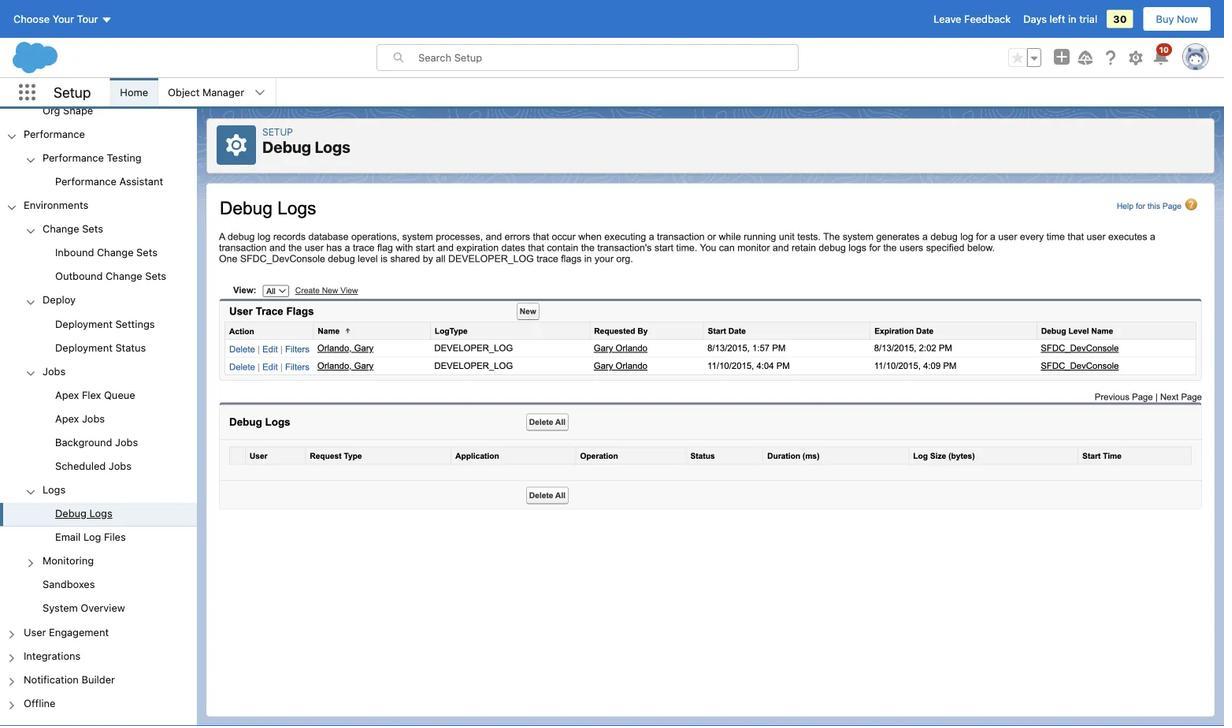Task type: locate. For each thing, give the bounding box(es) containing it.
notification builder
[[24, 673, 115, 685]]

deployment down deployment settings link
[[55, 341, 113, 353]]

1 horizontal spatial debug
[[262, 138, 311, 156]]

scheduled
[[55, 460, 106, 472]]

2 vertical spatial change
[[106, 270, 142, 282]]

apex left flex
[[55, 389, 79, 400]]

change
[[43, 223, 79, 235], [97, 246, 134, 258], [106, 270, 142, 282]]

leave
[[934, 13, 962, 25]]

jobs down background jobs link
[[109, 460, 132, 472]]

log
[[83, 531, 101, 543]]

user
[[24, 626, 46, 638]]

sets up settings on the top left
[[145, 270, 166, 282]]

2 horizontal spatial logs
[[315, 138, 351, 156]]

performance testing link
[[43, 152, 142, 166]]

assistant
[[119, 175, 163, 187]]

debug logs tree item
[[0, 502, 197, 526]]

0 horizontal spatial setup
[[54, 84, 91, 101]]

2 vertical spatial logs
[[90, 507, 113, 519]]

1 vertical spatial performance
[[43, 152, 104, 163]]

1 vertical spatial deployment
[[55, 341, 113, 353]]

jobs
[[43, 365, 66, 377], [82, 412, 105, 424], [115, 436, 138, 448], [109, 460, 132, 472]]

background jobs link
[[55, 436, 138, 450]]

performance for performance assistant
[[55, 175, 117, 187]]

setup for setup debug logs
[[262, 126, 293, 137]]

feedback
[[965, 13, 1012, 25]]

queue
[[104, 389, 135, 400]]

group for change sets
[[0, 242, 197, 289]]

testing
[[107, 152, 142, 163]]

email log files link
[[55, 531, 126, 545]]

1 horizontal spatial setup
[[262, 126, 293, 137]]

status
[[115, 341, 146, 353]]

apex
[[55, 389, 79, 400], [55, 412, 79, 424]]

group
[[1009, 48, 1042, 67], [0, 218, 197, 621], [0, 242, 197, 289], [0, 313, 197, 360], [0, 384, 197, 479], [0, 502, 197, 550]]

0 vertical spatial deployment
[[55, 318, 113, 329]]

debug
[[262, 138, 311, 156], [55, 507, 87, 519]]

logs
[[315, 138, 351, 156], [43, 483, 66, 495], [90, 507, 113, 519]]

0 vertical spatial logs
[[315, 138, 351, 156]]

logs tree item
[[0, 479, 197, 550]]

2 deployment from the top
[[55, 341, 113, 353]]

performance inside performance assistant link
[[55, 175, 117, 187]]

jobs up scheduled jobs
[[115, 436, 138, 448]]

group containing apex flex queue
[[0, 384, 197, 479]]

deployment up deployment status
[[55, 318, 113, 329]]

monitoring
[[43, 555, 94, 566]]

0 vertical spatial debug
[[262, 138, 311, 156]]

system overview link
[[43, 602, 125, 616]]

0 horizontal spatial logs
[[43, 483, 66, 495]]

apex for apex jobs
[[55, 412, 79, 424]]

scheduled jobs link
[[55, 460, 132, 474]]

change up outbound change sets
[[97, 246, 134, 258]]

apex up background
[[55, 412, 79, 424]]

1 vertical spatial sets
[[136, 246, 158, 258]]

change down environments link
[[43, 223, 79, 235]]

change sets
[[43, 223, 103, 235]]

background jobs
[[55, 436, 138, 448]]

deploy
[[43, 294, 76, 306]]

object manager
[[168, 86, 244, 98]]

left
[[1050, 13, 1066, 25]]

deployment settings link
[[55, 318, 155, 332]]

sets for outbound change sets
[[145, 270, 166, 282]]

buy now
[[1157, 13, 1199, 25]]

0 vertical spatial apex
[[55, 389, 79, 400]]

choose your tour button
[[13, 6, 113, 32]]

environments link
[[24, 199, 88, 213]]

system
[[43, 602, 78, 614]]

performance tree item
[[0, 123, 197, 194]]

sets up inbound change sets
[[82, 223, 103, 235]]

inbound change sets link
[[55, 246, 158, 261]]

sets up outbound change sets
[[136, 246, 158, 258]]

change for inbound
[[97, 246, 134, 258]]

logs link
[[43, 483, 66, 498]]

performance testing
[[43, 152, 142, 163]]

0 vertical spatial setup
[[54, 84, 91, 101]]

sandboxes link
[[43, 578, 95, 593]]

performance
[[24, 128, 85, 140], [43, 152, 104, 163], [55, 175, 117, 187]]

org
[[43, 104, 60, 116]]

2 vertical spatial sets
[[145, 270, 166, 282]]

setup
[[54, 84, 91, 101], [262, 126, 293, 137]]

system overview
[[43, 602, 125, 614]]

your
[[53, 13, 74, 25]]

files
[[104, 531, 126, 543]]

setup link
[[262, 126, 293, 137]]

inbound
[[55, 246, 94, 258]]

deployment for deployment status
[[55, 341, 113, 353]]

group containing change sets
[[0, 218, 197, 621]]

jobs down apex flex queue link
[[82, 412, 105, 424]]

1 vertical spatial logs
[[43, 483, 66, 495]]

1 vertical spatial debug
[[55, 507, 87, 519]]

flex
[[82, 389, 101, 400]]

object
[[168, 86, 200, 98]]

performance assistant
[[55, 175, 163, 187]]

jobs up the apex flex queue
[[43, 365, 66, 377]]

1 vertical spatial change
[[97, 246, 134, 258]]

performance down performance link
[[43, 152, 104, 163]]

apex jobs
[[55, 412, 105, 424]]

leave feedback link
[[934, 13, 1012, 25]]

performance inside performance testing link
[[43, 152, 104, 163]]

group containing inbound change sets
[[0, 242, 197, 289]]

change inside change sets link
[[43, 223, 79, 235]]

0 horizontal spatial debug
[[55, 507, 87, 519]]

debug inside tree item
[[55, 507, 87, 519]]

change inside "outbound change sets" link
[[106, 270, 142, 282]]

outbound
[[55, 270, 103, 282]]

change for outbound
[[106, 270, 142, 282]]

group for jobs
[[0, 384, 197, 479]]

setup inside setup debug logs
[[262, 126, 293, 137]]

performance down performance testing link
[[55, 175, 117, 187]]

change inside inbound change sets link
[[97, 246, 134, 258]]

performance assistant link
[[55, 175, 163, 190]]

debug up email
[[55, 507, 87, 519]]

notification
[[24, 673, 79, 685]]

setup debug logs
[[262, 126, 351, 156]]

change down inbound change sets link
[[106, 270, 142, 282]]

sandboxes
[[43, 578, 95, 590]]

10
[[1160, 45, 1170, 54]]

sets
[[82, 223, 103, 235], [136, 246, 158, 258], [145, 270, 166, 282]]

change sets tree item
[[0, 218, 197, 289]]

1 horizontal spatial logs
[[90, 507, 113, 519]]

in
[[1069, 13, 1077, 25]]

days
[[1024, 13, 1048, 25]]

1 apex from the top
[[55, 389, 79, 400]]

trial
[[1080, 13, 1098, 25]]

2 vertical spatial performance
[[55, 175, 117, 187]]

performance testing tree item
[[0, 147, 197, 194]]

0 vertical spatial performance
[[24, 128, 85, 140]]

integrations
[[24, 649, 81, 661]]

1 vertical spatial setup
[[262, 126, 293, 137]]

offline
[[24, 697, 56, 709]]

group containing deployment settings
[[0, 313, 197, 360]]

performance down org
[[24, 128, 85, 140]]

debug down setup "link"
[[262, 138, 311, 156]]

user engagement link
[[24, 626, 109, 640]]

tour
[[77, 13, 98, 25]]

group for environments
[[0, 218, 197, 621]]

1 deployment from the top
[[55, 318, 113, 329]]

deployment
[[55, 318, 113, 329], [55, 341, 113, 353]]

0 vertical spatial change
[[43, 223, 79, 235]]

1 vertical spatial apex
[[55, 412, 79, 424]]

email log files
[[55, 531, 126, 543]]

2 apex from the top
[[55, 412, 79, 424]]

group containing debug logs
[[0, 502, 197, 550]]



Task type: vqa. For each thing, say whether or not it's contained in the screenshot.
Web- in 'tree item'
no



Task type: describe. For each thing, give the bounding box(es) containing it.
setup for setup
[[54, 84, 91, 101]]

offline link
[[24, 697, 56, 711]]

outbound change sets link
[[55, 270, 166, 284]]

engagement
[[49, 626, 109, 638]]

scheduled jobs
[[55, 460, 132, 472]]

deploy tree item
[[0, 289, 197, 360]]

debug inside setup debug logs
[[262, 138, 311, 156]]

apex jobs link
[[55, 412, 105, 427]]

logs inside setup debug logs
[[315, 138, 351, 156]]

notification builder link
[[24, 673, 115, 687]]

deploy link
[[43, 294, 76, 308]]

deployment settings
[[55, 318, 155, 329]]

inbound change sets
[[55, 246, 158, 258]]

shape
[[63, 104, 93, 116]]

logs inside tree item
[[90, 507, 113, 519]]

deployment status link
[[55, 341, 146, 355]]

choose
[[13, 13, 50, 25]]

object manager link
[[159, 78, 254, 106]]

monitoring link
[[43, 555, 94, 569]]

apex for apex flex queue
[[55, 389, 79, 400]]

30
[[1114, 13, 1128, 25]]

choose your tour
[[13, 13, 98, 25]]

now
[[1178, 13, 1199, 25]]

environments
[[24, 199, 88, 211]]

org shape
[[43, 104, 93, 116]]

jobs for scheduled
[[109, 460, 132, 472]]

debug logs
[[55, 507, 113, 519]]

0 vertical spatial sets
[[82, 223, 103, 235]]

performance link
[[24, 128, 85, 142]]

buy now button
[[1143, 6, 1212, 32]]

sets for inbound change sets
[[136, 246, 158, 258]]

environments tree item
[[0, 194, 197, 621]]

integrations link
[[24, 649, 81, 664]]

jobs tree item
[[0, 360, 197, 479]]

builder
[[82, 673, 115, 685]]

jobs for apex
[[82, 412, 105, 424]]

org shape link
[[43, 104, 93, 118]]

group for logs
[[0, 502, 197, 550]]

days left in trial
[[1024, 13, 1098, 25]]

overview
[[81, 602, 125, 614]]

home link
[[111, 78, 158, 106]]

leave feedback
[[934, 13, 1012, 25]]

10 button
[[1152, 43, 1173, 67]]

change sets link
[[43, 223, 103, 237]]

user engagement
[[24, 626, 109, 638]]

outbound change sets
[[55, 270, 166, 282]]

manager
[[203, 86, 244, 98]]

debug logs link
[[55, 507, 113, 521]]

background
[[55, 436, 112, 448]]

apex flex queue link
[[55, 389, 135, 403]]

Search Setup text field
[[419, 45, 799, 70]]

deployment status
[[55, 341, 146, 353]]

buy
[[1157, 13, 1175, 25]]

home
[[120, 86, 148, 98]]

jobs link
[[43, 365, 66, 379]]

deployment for deployment settings
[[55, 318, 113, 329]]

group for deploy
[[0, 313, 197, 360]]

performance for performance link
[[24, 128, 85, 140]]

jobs for background
[[115, 436, 138, 448]]

settings
[[115, 318, 155, 329]]

performance for performance testing
[[43, 152, 104, 163]]

email
[[55, 531, 81, 543]]

apex flex queue
[[55, 389, 135, 400]]



